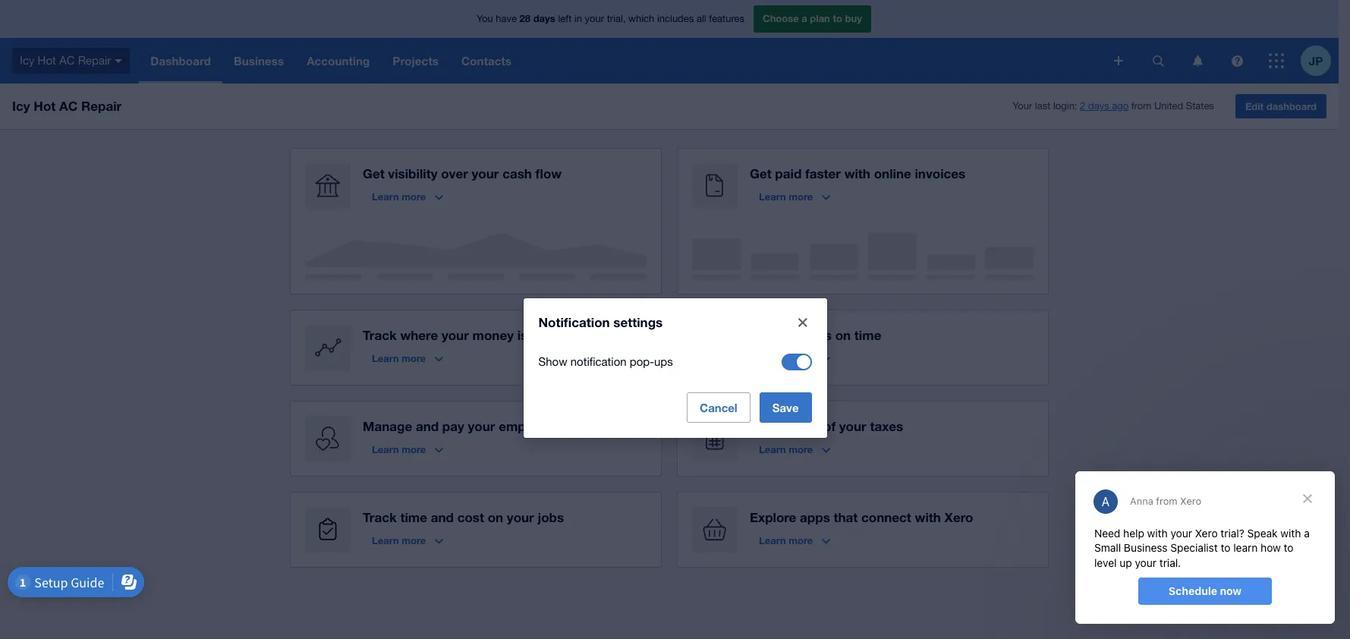 Task type: vqa. For each thing, say whether or not it's contained in the screenshot.
Export options... icon
no



Task type: locate. For each thing, give the bounding box(es) containing it.
get
[[363, 165, 385, 181], [750, 165, 772, 181]]

learn down manage
[[372, 443, 399, 455]]

trial,
[[607, 13, 626, 24]]

time left cost at left
[[400, 509, 427, 525]]

learn down stay
[[759, 443, 786, 455]]

learn for visibility
[[372, 191, 399, 203]]

learn more down the visibility at the left top of page
[[372, 191, 426, 203]]

learn right "track money icon"
[[372, 352, 399, 364]]

notification
[[539, 314, 610, 330]]

where
[[400, 327, 438, 343]]

0 horizontal spatial with
[[845, 165, 871, 181]]

1 horizontal spatial get
[[750, 165, 772, 181]]

get left the visibility at the left top of page
[[363, 165, 385, 181]]

1 horizontal spatial time
[[855, 327, 882, 343]]

online
[[874, 165, 912, 181]]

jp button
[[1301, 38, 1339, 84]]

your
[[585, 13, 604, 24], [472, 165, 499, 181], [442, 327, 469, 343], [776, 327, 804, 343], [468, 418, 495, 434], [839, 418, 867, 434], [507, 509, 534, 525]]

learn down explore
[[759, 534, 786, 547]]

on right cost at left
[[488, 509, 503, 525]]

jp
[[1309, 54, 1323, 67]]

track money icon image
[[305, 325, 351, 370]]

track
[[363, 327, 397, 343], [363, 509, 397, 525]]

learn more button for visibility
[[363, 184, 453, 209]]

learn more down stay
[[759, 443, 813, 455]]

learn more down where
[[372, 352, 426, 364]]

learn more button down top
[[750, 437, 840, 462]]

more down apps
[[789, 534, 813, 547]]

svg image up ago
[[1114, 56, 1124, 65]]

learn for and
[[372, 443, 399, 455]]

0 vertical spatial icy hot ac repair
[[20, 54, 111, 67]]

learn more for visibility
[[372, 191, 426, 203]]

2 horizontal spatial on
[[836, 327, 851, 343]]

learn right "projects icon"
[[372, 534, 399, 547]]

includes
[[657, 13, 694, 24]]

your right where
[[442, 327, 469, 343]]

with left xero at the right of the page
[[915, 509, 941, 525]]

more for time
[[402, 534, 426, 547]]

more down where
[[402, 352, 426, 364]]

more down the visibility at the left top of page
[[402, 191, 426, 203]]

0 vertical spatial track
[[363, 327, 397, 343]]

you
[[477, 13, 493, 24]]

on down save
[[781, 418, 796, 434]]

2 track from the top
[[363, 509, 397, 525]]

learn more down the pay
[[759, 352, 813, 364]]

learn down the paid
[[759, 191, 786, 203]]

track right "projects icon"
[[363, 509, 397, 525]]

money
[[473, 327, 514, 343]]

learn more button for apps
[[750, 528, 840, 553]]

days inside notification settings 'banner'
[[533, 12, 556, 24]]

more for paid
[[789, 191, 813, 203]]

more for on
[[789, 443, 813, 455]]

learn more button down pay your bills on time at right bottom
[[750, 346, 840, 370]]

1 vertical spatial on
[[781, 418, 796, 434]]

invoices icon image
[[692, 163, 738, 209]]

united
[[1155, 100, 1184, 112]]

icy hot ac repair
[[20, 54, 111, 67], [12, 98, 122, 114]]

dialog
[[1076, 471, 1335, 624]]

on
[[836, 327, 851, 343], [781, 418, 796, 434], [488, 509, 503, 525]]

learn more for apps
[[759, 534, 813, 547]]

get left the paid
[[750, 165, 772, 181]]

learn more down the paid
[[759, 191, 813, 203]]

0 vertical spatial on
[[836, 327, 851, 343]]

more down pay your bills on time at right bottom
[[789, 352, 813, 364]]

navigation
[[139, 38, 1104, 84]]

learn for time
[[372, 534, 399, 547]]

edit dashboard
[[1246, 100, 1317, 112]]

days right 28
[[533, 12, 556, 24]]

notification
[[571, 355, 627, 368]]

features
[[709, 13, 745, 24]]

time right bills
[[855, 327, 882, 343]]

apps
[[800, 509, 830, 525]]

faster
[[805, 165, 841, 181]]

0 vertical spatial hot
[[38, 54, 56, 67]]

28
[[520, 12, 531, 24]]

0 vertical spatial repair
[[78, 54, 111, 67]]

on right bills
[[836, 327, 851, 343]]

show notification pop-ups
[[539, 355, 673, 368]]

1 vertical spatial icy hot ac repair
[[12, 98, 122, 114]]

more down top
[[789, 443, 813, 455]]

flow
[[536, 165, 562, 181]]

learn more button down apps
[[750, 528, 840, 553]]

learn more button down track time and cost on your jobs
[[363, 528, 453, 553]]

choose a plan to buy
[[763, 12, 862, 24]]

employees
[[499, 418, 566, 434]]

more down the paid
[[789, 191, 813, 203]]

0 vertical spatial icy
[[20, 54, 35, 67]]

learn more button down manage
[[363, 437, 453, 462]]

0 horizontal spatial days
[[533, 12, 556, 24]]

hot
[[38, 54, 56, 67], [34, 98, 56, 114]]

1 vertical spatial with
[[915, 509, 941, 525]]

your inside you have 28 days left in your trial, which includes all features
[[585, 13, 604, 24]]

learn more button for time
[[363, 528, 453, 553]]

svg image
[[1269, 53, 1284, 68], [1153, 55, 1164, 66], [115, 59, 122, 63]]

over
[[441, 165, 468, 181]]

learn more down explore
[[759, 534, 813, 547]]

icy inside popup button
[[20, 54, 35, 67]]

1 get from the left
[[363, 165, 385, 181]]

xero
[[945, 509, 973, 525]]

learn more button down the paid
[[750, 184, 840, 209]]

choose
[[763, 12, 799, 24]]

explore
[[750, 509, 797, 525]]

pay
[[750, 327, 773, 343]]

your right "in"
[[585, 13, 604, 24]]

svg image up states
[[1193, 55, 1203, 66]]

notification settings banner
[[0, 0, 1351, 639]]

icy
[[20, 54, 35, 67], [12, 98, 30, 114]]

0 vertical spatial and
[[416, 418, 439, 434]]

settings
[[614, 314, 663, 330]]

1 vertical spatial days
[[1089, 100, 1110, 112]]

more for and
[[402, 443, 426, 455]]

more for where
[[402, 352, 426, 364]]

ac
[[59, 54, 75, 67], [59, 98, 78, 114]]

0 horizontal spatial time
[[400, 509, 427, 525]]

learn more for time
[[372, 534, 426, 547]]

0 vertical spatial with
[[845, 165, 871, 181]]

0 horizontal spatial on
[[488, 509, 503, 525]]

your last login: 2 days ago from united states
[[1013, 100, 1215, 112]]

1 vertical spatial repair
[[81, 98, 122, 114]]

login:
[[1054, 100, 1078, 112]]

have
[[496, 13, 517, 24]]

0 vertical spatial days
[[533, 12, 556, 24]]

svg image up "edit dashboard" button
[[1232, 55, 1243, 66]]

learn more down track time and cost on your jobs
[[372, 534, 426, 547]]

navigation inside notification settings 'banner'
[[139, 38, 1104, 84]]

edit dashboard button
[[1236, 94, 1327, 118]]

0 vertical spatial ac
[[59, 54, 75, 67]]

states
[[1186, 100, 1215, 112]]

is
[[518, 327, 528, 343]]

learn
[[372, 191, 399, 203], [759, 191, 786, 203], [372, 352, 399, 364], [759, 352, 786, 364], [372, 443, 399, 455], [759, 443, 786, 455], [372, 534, 399, 547], [759, 534, 786, 547]]

and left cost at left
[[431, 509, 454, 525]]

learn more for and
[[372, 443, 426, 455]]

add-ons icon image
[[692, 507, 738, 553]]

learn more button for and
[[363, 437, 453, 462]]

time
[[855, 327, 882, 343], [400, 509, 427, 525]]

track for track where your money is going
[[363, 327, 397, 343]]

days
[[533, 12, 556, 24], [1089, 100, 1110, 112]]

learn more button down where
[[363, 346, 453, 370]]

pay your bills on time
[[750, 327, 882, 343]]

a
[[802, 12, 808, 24]]

more down manage
[[402, 443, 426, 455]]

learn more down manage
[[372, 443, 426, 455]]

0 horizontal spatial svg image
[[115, 59, 122, 63]]

save button
[[760, 392, 812, 423]]

learn more button
[[363, 184, 453, 209], [750, 184, 840, 209], [363, 346, 453, 370], [750, 346, 840, 370], [363, 437, 453, 462], [750, 437, 840, 462], [363, 528, 453, 553], [750, 528, 840, 553]]

and left "pay"
[[416, 418, 439, 434]]

get visibility over your cash flow
[[363, 165, 562, 181]]

learn for on
[[759, 443, 786, 455]]

get for get paid faster with online invoices
[[750, 165, 772, 181]]

learn more
[[372, 191, 426, 203], [759, 191, 813, 203], [372, 352, 426, 364], [759, 352, 813, 364], [372, 443, 426, 455], [759, 443, 813, 455], [372, 534, 426, 547], [759, 534, 813, 547]]

repair
[[78, 54, 111, 67], [81, 98, 122, 114]]

0 horizontal spatial get
[[363, 165, 385, 181]]

svg image
[[1193, 55, 1203, 66], [1232, 55, 1243, 66], [1114, 56, 1124, 65]]

learn more button down the visibility at the left top of page
[[363, 184, 453, 209]]

manage and pay your employees
[[363, 418, 566, 434]]

your
[[1013, 100, 1033, 112]]

1 vertical spatial and
[[431, 509, 454, 525]]

plan
[[810, 12, 830, 24]]

1 vertical spatial hot
[[34, 98, 56, 114]]

days right 2
[[1089, 100, 1110, 112]]

with
[[845, 165, 871, 181], [915, 509, 941, 525]]

and
[[416, 418, 439, 434], [431, 509, 454, 525]]

left
[[558, 13, 572, 24]]

learn down the visibility at the left top of page
[[372, 191, 399, 203]]

track left where
[[363, 327, 397, 343]]

with right the faster on the top right of page
[[845, 165, 871, 181]]

visibility
[[388, 165, 438, 181]]

more
[[402, 191, 426, 203], [789, 191, 813, 203], [402, 352, 426, 364], [789, 352, 813, 364], [402, 443, 426, 455], [789, 443, 813, 455], [402, 534, 426, 547], [789, 534, 813, 547]]

2 get from the left
[[750, 165, 772, 181]]

notification settings dialog
[[523, 298, 827, 438]]

cost
[[457, 509, 484, 525]]

ups
[[654, 355, 673, 368]]

more down track time and cost on your jobs
[[402, 534, 426, 547]]

learn for apps
[[759, 534, 786, 547]]

1 track from the top
[[363, 327, 397, 343]]

1 vertical spatial track
[[363, 509, 397, 525]]

learn down the pay
[[759, 352, 786, 364]]



Task type: describe. For each thing, give the bounding box(es) containing it.
invoices
[[915, 165, 966, 181]]

1 horizontal spatial svg image
[[1153, 55, 1164, 66]]

1 horizontal spatial days
[[1089, 100, 1110, 112]]

get paid faster with online invoices
[[750, 165, 966, 181]]

connect
[[862, 509, 912, 525]]

pay
[[442, 418, 464, 434]]

1 horizontal spatial with
[[915, 509, 941, 525]]

pop-
[[630, 355, 654, 368]]

icy hot ac repair inside popup button
[[20, 54, 111, 67]]

taxes
[[870, 418, 904, 434]]

your right "over"
[[472, 165, 499, 181]]

cash
[[503, 165, 532, 181]]

learn more for your
[[759, 352, 813, 364]]

jobs
[[538, 509, 564, 525]]

2 days ago button
[[1080, 100, 1129, 112]]

banking icon image
[[305, 163, 351, 209]]

your right "pay"
[[468, 418, 495, 434]]

your left "jobs"
[[507, 509, 534, 525]]

cancel
[[700, 401, 738, 414]]

learn more button for paid
[[750, 184, 840, 209]]

learn for where
[[372, 352, 399, 364]]

more for your
[[789, 352, 813, 364]]

going
[[531, 327, 566, 343]]

learn more button for your
[[750, 346, 840, 370]]

1 horizontal spatial on
[[781, 418, 796, 434]]

dashboard
[[1267, 100, 1317, 112]]

repair inside popup button
[[78, 54, 111, 67]]

track time and cost on your jobs
[[363, 509, 564, 525]]

track where your money is going
[[363, 327, 566, 343]]

0 vertical spatial time
[[855, 327, 882, 343]]

show
[[539, 355, 567, 368]]

save
[[773, 401, 799, 414]]

2 horizontal spatial svg image
[[1232, 55, 1243, 66]]

more for apps
[[789, 534, 813, 547]]

of
[[824, 418, 836, 434]]

1 vertical spatial time
[[400, 509, 427, 525]]

track for track time and cost on your jobs
[[363, 509, 397, 525]]

stay on top of your taxes
[[750, 418, 904, 434]]

paid
[[775, 165, 802, 181]]

to
[[833, 12, 843, 24]]

taxes icon image
[[692, 416, 738, 462]]

learn more for where
[[372, 352, 426, 364]]

1 horizontal spatial svg image
[[1193, 55, 1203, 66]]

in
[[575, 13, 582, 24]]

0 horizontal spatial svg image
[[1114, 56, 1124, 65]]

buy
[[845, 12, 862, 24]]

learn for paid
[[759, 191, 786, 203]]

manage
[[363, 418, 412, 434]]

ac inside popup button
[[59, 54, 75, 67]]

edit
[[1246, 100, 1264, 112]]

your right of
[[839, 418, 867, 434]]

hot inside popup button
[[38, 54, 56, 67]]

learn for your
[[759, 352, 786, 364]]

stay
[[750, 418, 777, 434]]

2
[[1080, 100, 1086, 112]]

icy hot ac repair button
[[0, 38, 139, 84]]

projects icon image
[[305, 507, 351, 553]]

more for visibility
[[402, 191, 426, 203]]

learn more button for where
[[363, 346, 453, 370]]

that
[[834, 509, 858, 525]]

employees icon image
[[305, 416, 351, 462]]

which
[[629, 13, 655, 24]]

learn more button for on
[[750, 437, 840, 462]]

2 horizontal spatial svg image
[[1269, 53, 1284, 68]]

all
[[697, 13, 707, 24]]

1 vertical spatial ac
[[59, 98, 78, 114]]

ago
[[1112, 100, 1129, 112]]

notification settings
[[539, 314, 663, 330]]

top
[[800, 418, 820, 434]]

learn more for paid
[[759, 191, 813, 203]]

svg image inside icy hot ac repair popup button
[[115, 59, 122, 63]]

cancel button
[[687, 392, 751, 423]]

learn more for on
[[759, 443, 813, 455]]

2 vertical spatial on
[[488, 509, 503, 525]]

banking preview line graph image
[[305, 233, 647, 279]]

bills
[[807, 327, 832, 343]]

your right the pay
[[776, 327, 804, 343]]

explore apps that connect with xero
[[750, 509, 973, 525]]

you have 28 days left in your trial, which includes all features
[[477, 12, 745, 24]]

1 vertical spatial icy
[[12, 98, 30, 114]]

last
[[1035, 100, 1051, 112]]

get for get visibility over your cash flow
[[363, 165, 385, 181]]

invoices preview bar graph image
[[692, 233, 1034, 279]]

from
[[1132, 100, 1152, 112]]



